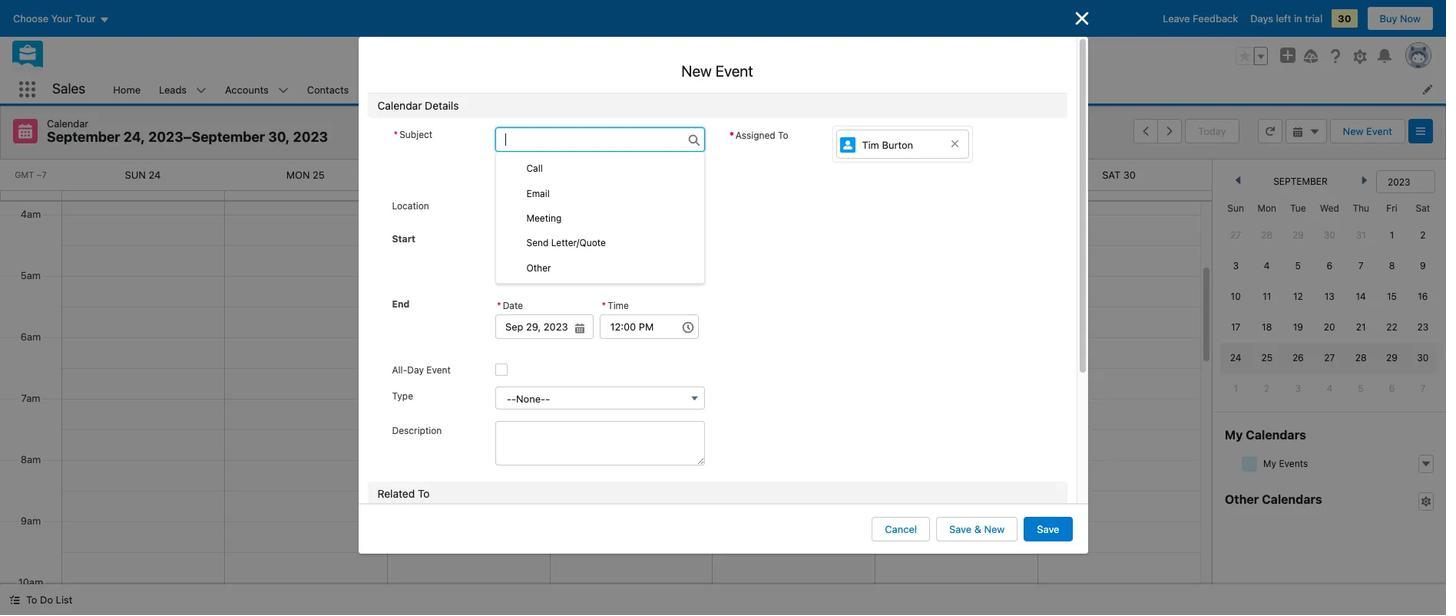 Task type: vqa. For each thing, say whether or not it's contained in the screenshot.


Task type: locate. For each thing, give the bounding box(es) containing it.
list box containing call
[[495, 152, 705, 284]]

new event up reports
[[681, 62, 753, 80]]

5 down "21"
[[1358, 383, 1364, 395]]

grid
[[1220, 197, 1439, 405]]

0 vertical spatial new event
[[681, 62, 753, 80]]

1 vertical spatial 29
[[1386, 353, 1398, 364]]

tue
[[1290, 203, 1306, 214]]

30
[[1338, 12, 1351, 25], [1123, 169, 1136, 181], [1324, 230, 1335, 241], [1417, 353, 1429, 364]]

mon down '2023'
[[286, 169, 310, 181]]

5
[[1295, 260, 1301, 272], [1358, 383, 1364, 395]]

Description text field
[[495, 422, 705, 466]]

email
[[526, 188, 550, 199]]

sat inside grid
[[1416, 203, 1430, 214]]

0 horizontal spatial 1
[[1234, 383, 1238, 395]]

2 - from the left
[[512, 393, 516, 406]]

hide items image
[[1242, 457, 1257, 472]]

2 horizontal spatial calendar
[[489, 83, 531, 96]]

september inside calendar september 24, 2023–september 30, 2023
[[47, 129, 120, 145]]

0 vertical spatial 25
[[313, 169, 325, 181]]

--none--
[[507, 393, 550, 406]]

4 up 11
[[1264, 260, 1270, 272]]

1 vertical spatial 2
[[1264, 383, 1270, 395]]

calendars down 'events' at right bottom
[[1262, 493, 1322, 507]]

subject
[[400, 129, 433, 141]]

None text field
[[495, 127, 705, 152]]

group up all-day event option
[[495, 297, 594, 340]]

leads list item
[[150, 75, 216, 104]]

1 vertical spatial 25
[[1261, 353, 1273, 364]]

text default image inside to do list button
[[9, 595, 20, 606]]

1 horizontal spatial 25
[[1261, 353, 1273, 364]]

29 down 22
[[1386, 353, 1398, 364]]

* left subject
[[394, 129, 398, 141]]

new right the &
[[984, 524, 1005, 536]]

location
[[392, 201, 429, 212]]

0 vertical spatial sun
[[125, 169, 146, 181]]

new event
[[681, 62, 753, 80], [1343, 125, 1392, 137]]

0 horizontal spatial sun
[[125, 169, 146, 181]]

2 up 9
[[1420, 230, 1426, 241]]

1 vertical spatial new
[[1343, 125, 1364, 137]]

24
[[149, 169, 161, 181], [1230, 353, 1242, 364]]

0 vertical spatial my
[[1225, 429, 1243, 442]]

1 vertical spatial 4
[[1327, 383, 1333, 395]]

quotes
[[802, 83, 836, 96]]

0 horizontal spatial my
[[1225, 429, 1243, 442]]

29
[[1293, 230, 1304, 241], [1386, 353, 1398, 364]]

27 down 20
[[1324, 353, 1335, 364]]

1 horizontal spatial september
[[1274, 176, 1328, 187]]

september up tue
[[1274, 176, 1328, 187]]

to right related
[[418, 488, 430, 501]]

home link
[[104, 75, 150, 104]]

6 up 13
[[1327, 260, 1333, 272]]

1 horizontal spatial save
[[1037, 524, 1060, 536]]

1 - from the left
[[507, 393, 512, 406]]

None text field
[[495, 250, 594, 274], [495, 315, 594, 340], [600, 315, 699, 340], [495, 250, 594, 274], [495, 315, 594, 340], [600, 315, 699, 340]]

27 up the 10
[[1230, 230, 1241, 241]]

1 horizontal spatial event
[[716, 62, 753, 80]]

0 vertical spatial calendars
[[1246, 429, 1306, 442]]

calendars up my events
[[1246, 429, 1306, 442]]

5 up 12 on the right
[[1295, 260, 1301, 272]]

0 horizontal spatial 6
[[1327, 260, 1333, 272]]

1
[[1390, 230, 1394, 241], [1234, 383, 1238, 395]]

28 up 11
[[1261, 230, 1273, 241]]

1 vertical spatial to
[[418, 488, 430, 501]]

call
[[526, 163, 543, 175]]

end
[[392, 299, 410, 310]]

gmt −7
[[15, 170, 47, 180]]

sun for sun
[[1228, 203, 1244, 214]]

start
[[392, 234, 415, 245]]

1 vertical spatial 6
[[1389, 383, 1395, 395]]

0 vertical spatial 27
[[1230, 230, 1241, 241]]

none-
[[516, 393, 545, 406]]

list box
[[495, 152, 705, 284]]

24 down 17
[[1230, 353, 1242, 364]]

other down hide items icon
[[1225, 493, 1259, 507]]

inverse image
[[1073, 9, 1091, 28]]

event
[[716, 62, 753, 80], [1366, 125, 1392, 137], [427, 365, 451, 376]]

1 horizontal spatial new event
[[1343, 125, 1392, 137]]

0 horizontal spatial 24
[[149, 169, 161, 181]]

new event right text default image
[[1343, 125, 1392, 137]]

assigned to
[[736, 130, 789, 141]]

3 up the 10
[[1233, 260, 1239, 272]]

1 horizontal spatial 1
[[1390, 230, 1394, 241]]

0 horizontal spatial 4
[[1264, 260, 1270, 272]]

my up hide items icon
[[1225, 429, 1243, 442]]

* for subject
[[394, 129, 398, 141]]

0 horizontal spatial save
[[949, 524, 972, 536]]

mon 25
[[286, 169, 325, 181]]

1 horizontal spatial calendar
[[377, 99, 422, 112]]

1 vertical spatial 3
[[1295, 383, 1301, 395]]

7 down 23
[[1420, 383, 1426, 395]]

new event inside new event button
[[1343, 125, 1392, 137]]

2 horizontal spatial new
[[1343, 125, 1364, 137]]

mon left tue
[[1258, 203, 1277, 214]]

sun
[[125, 169, 146, 181], [1228, 203, 1244, 214]]

today button
[[1185, 119, 1239, 144]]

time
[[608, 300, 629, 312]]

1 horizontal spatial sat
[[1416, 203, 1430, 214]]

1 vertical spatial 27
[[1324, 353, 1335, 364]]

leads link
[[150, 75, 196, 104]]

0 horizontal spatial to
[[26, 594, 37, 607]]

new up 'dashboards'
[[681, 62, 712, 80]]

2 up my calendars
[[1264, 383, 1270, 395]]

opportunities link
[[378, 75, 460, 104]]

0 horizontal spatial sat
[[1102, 169, 1121, 181]]

calendar inside calendar september 24, 2023–september 30, 2023
[[47, 118, 89, 130]]

25
[[313, 169, 325, 181], [1261, 353, 1273, 364]]

0 vertical spatial mon
[[286, 169, 310, 181]]

0 horizontal spatial 25
[[313, 169, 325, 181]]

29 down tue
[[1293, 230, 1304, 241]]

2 vertical spatial new
[[984, 524, 1005, 536]]

group down meeting
[[495, 232, 594, 274]]

sat
[[1102, 169, 1121, 181], [1416, 203, 1430, 214]]

text default image
[[1292, 126, 1303, 137]]

save inside 'button'
[[1037, 524, 1060, 536]]

1 save from the left
[[949, 524, 972, 536]]

13
[[1325, 291, 1335, 303]]

1 horizontal spatial 28
[[1355, 353, 1367, 364]]

1 vertical spatial 24
[[1230, 353, 1242, 364]]

1 vertical spatial 7
[[1420, 383, 1426, 395]]

0 horizontal spatial 7
[[1359, 260, 1364, 272]]

details
[[425, 99, 459, 112]]

other down send
[[526, 262, 551, 274]]

1 vertical spatial calendar
[[377, 99, 422, 112]]

1 vertical spatial event
[[1366, 125, 1392, 137]]

0 vertical spatial new
[[681, 62, 712, 80]]

new right text default image
[[1343, 125, 1364, 137]]

1 vertical spatial sun
[[1228, 203, 1244, 214]]

1 down fri
[[1390, 230, 1394, 241]]

fri
[[1387, 203, 1398, 214]]

1 up my calendars
[[1234, 383, 1238, 395]]

september
[[47, 129, 120, 145], [1274, 176, 1328, 187]]

calendar
[[489, 83, 531, 96], [377, 99, 422, 112], [47, 118, 89, 130]]

0 vertical spatial 1
[[1390, 230, 1394, 241]]

1 vertical spatial calendars
[[1262, 493, 1322, 507]]

0 horizontal spatial mon
[[286, 169, 310, 181]]

thu
[[1353, 203, 1369, 214]]

1 horizontal spatial other
[[1225, 493, 1259, 507]]

6
[[1327, 260, 1333, 272], [1389, 383, 1395, 395]]

1 horizontal spatial 27
[[1324, 353, 1335, 364]]

1 horizontal spatial 2
[[1420, 230, 1426, 241]]

1 vertical spatial my
[[1263, 458, 1277, 470]]

reports list item
[[719, 75, 793, 104]]

2 horizontal spatial to
[[778, 130, 789, 141]]

other
[[526, 262, 551, 274], [1225, 493, 1259, 507]]

sat 30 button
[[1102, 169, 1136, 181]]

8am
[[21, 454, 41, 466]]

0 vertical spatial other
[[526, 262, 551, 274]]

to right the assigned at the right top of the page
[[778, 130, 789, 141]]

2 save from the left
[[1037, 524, 1060, 536]]

my events
[[1263, 458, 1308, 470]]

7 down 31
[[1359, 260, 1364, 272]]

mon
[[286, 169, 310, 181], [1258, 203, 1277, 214]]

leave feedback link
[[1163, 12, 1238, 25]]

* left date
[[497, 300, 501, 312]]

1 horizontal spatial sun
[[1228, 203, 1244, 214]]

text default image
[[1309, 126, 1320, 137], [1421, 459, 1432, 470], [1421, 497, 1432, 508], [9, 595, 20, 606]]

list
[[104, 75, 1446, 104]]

0 vertical spatial 28
[[1261, 230, 1273, 241]]

4 down 20
[[1327, 383, 1333, 395]]

now
[[1400, 12, 1421, 25]]

0 vertical spatial september
[[47, 129, 120, 145]]

2 vertical spatial calendar
[[47, 118, 89, 130]]

2
[[1420, 230, 1426, 241], [1264, 383, 1270, 395]]

0 vertical spatial to
[[778, 130, 789, 141]]

0 horizontal spatial event
[[427, 365, 451, 376]]

0 vertical spatial sat
[[1102, 169, 1121, 181]]

7
[[1359, 260, 1364, 272], [1420, 383, 1426, 395]]

1 vertical spatial 5
[[1358, 383, 1364, 395]]

accounts list item
[[216, 75, 298, 104]]

to inside to do list button
[[26, 594, 37, 607]]

31
[[1356, 230, 1366, 241]]

group
[[1236, 47, 1268, 65], [1134, 119, 1182, 144], [495, 232, 594, 274], [495, 297, 594, 340]]

11
[[1263, 291, 1271, 303]]

description
[[392, 426, 442, 437]]

0 vertical spatial 5
[[1295, 260, 1301, 272]]

15
[[1387, 291, 1397, 303]]

save left the &
[[949, 524, 972, 536]]

feedback
[[1193, 12, 1238, 25]]

2 vertical spatial event
[[427, 365, 451, 376]]

sun 24 button
[[125, 169, 161, 181]]

*
[[394, 129, 398, 141], [730, 130, 734, 141], [602, 235, 606, 247], [497, 300, 501, 312], [602, 300, 606, 312]]

dashboards link
[[624, 75, 699, 104]]

1 horizontal spatial 4
[[1327, 383, 1333, 395]]

list
[[56, 594, 72, 607]]

to left do
[[26, 594, 37, 607]]

group left today
[[1134, 119, 1182, 144]]

25 down 18
[[1261, 353, 1273, 364]]

1 vertical spatial new event
[[1343, 125, 1392, 137]]

burton
[[882, 139, 913, 151]]

0 horizontal spatial other
[[526, 262, 551, 274]]

0 horizontal spatial 28
[[1261, 230, 1273, 241]]

save inside button
[[949, 524, 972, 536]]

letter/quote
[[551, 238, 606, 249]]

my right hide items icon
[[1263, 458, 1277, 470]]

1 horizontal spatial 29
[[1386, 353, 1398, 364]]

save button
[[1024, 518, 1073, 542]]

group down days
[[1236, 47, 1268, 65]]

0 vertical spatial event
[[716, 62, 753, 80]]

1 horizontal spatial 6
[[1389, 383, 1395, 395]]

28 down "21"
[[1355, 353, 1367, 364]]

0 horizontal spatial 29
[[1293, 230, 1304, 241]]

sun left tue
[[1228, 203, 1244, 214]]

accounts link
[[216, 75, 278, 104]]

6 down 22
[[1389, 383, 1395, 395]]

2 vertical spatial to
[[26, 594, 37, 607]]

3 down 26
[[1295, 383, 1301, 395]]

1 vertical spatial sat
[[1416, 203, 1430, 214]]

save & new
[[949, 524, 1005, 536]]

sun for sun 24
[[125, 169, 146, 181]]

0 vertical spatial calendar
[[489, 83, 531, 96]]

1 horizontal spatial mon
[[1258, 203, 1277, 214]]

25 down '2023'
[[313, 169, 325, 181]]

0 horizontal spatial 2
[[1264, 383, 1270, 395]]

1 horizontal spatial my
[[1263, 458, 1277, 470]]

0 horizontal spatial calendar
[[47, 118, 89, 130]]

quotes link
[[793, 75, 845, 104]]

calendar inside list item
[[489, 83, 531, 96]]

quotes list item
[[793, 75, 865, 104]]

* left time
[[602, 300, 606, 312]]

0 horizontal spatial september
[[47, 129, 120, 145]]

day
[[407, 365, 424, 376]]

4
[[1264, 260, 1270, 272], [1327, 383, 1333, 395]]

24 down calendar september 24, 2023–september 30, 2023
[[149, 169, 161, 181]]

17
[[1231, 322, 1241, 333]]

opportunities list item
[[378, 75, 480, 104]]

my for my calendars
[[1225, 429, 1243, 442]]

send letter/quote
[[526, 238, 606, 249]]

0 vertical spatial 3
[[1233, 260, 1239, 272]]

save right the &
[[1037, 524, 1060, 536]]

3
[[1233, 260, 1239, 272], [1295, 383, 1301, 395]]

4am
[[20, 208, 41, 220]]

0 vertical spatial 29
[[1293, 230, 1304, 241]]

0 horizontal spatial 3
[[1233, 260, 1239, 272]]

september down sales
[[47, 129, 120, 145]]

my for my events
[[1263, 458, 1277, 470]]

1 vertical spatial other
[[1225, 493, 1259, 507]]

sun down 24,
[[125, 169, 146, 181]]

2 horizontal spatial event
[[1366, 125, 1392, 137]]



Task type: describe. For each thing, give the bounding box(es) containing it.
gmt
[[15, 170, 34, 180]]

&
[[974, 524, 981, 536]]

1 horizontal spatial 3
[[1295, 383, 1301, 395]]

send
[[526, 238, 549, 249]]

related
[[377, 488, 415, 501]]

group containing *
[[495, 297, 594, 340]]

1 horizontal spatial new
[[984, 524, 1005, 536]]

mon for mon
[[1258, 203, 1277, 214]]

26
[[1293, 353, 1304, 364]]

1 horizontal spatial 24
[[1230, 353, 1242, 364]]

calendar for september
[[47, 118, 89, 130]]

other calendars
[[1225, 493, 1322, 507]]

to for related to
[[418, 488, 430, 501]]

* down location text box
[[602, 235, 606, 247]]

buy now button
[[1367, 6, 1434, 31]]

tim
[[862, 139, 879, 151]]

dashboards list item
[[624, 75, 719, 104]]

calendar link
[[480, 75, 540, 104]]

days left in trial
[[1251, 12, 1323, 25]]

left
[[1276, 12, 1291, 25]]

calendar details
[[377, 99, 459, 112]]

* for time
[[602, 300, 606, 312]]

my calendars
[[1225, 429, 1306, 442]]

21
[[1356, 322, 1366, 333]]

0 horizontal spatial new
[[681, 62, 712, 80]]

14
[[1356, 291, 1366, 303]]

1 vertical spatial september
[[1274, 176, 1328, 187]]

calendar list item
[[480, 75, 560, 104]]

other for other
[[526, 262, 551, 274]]

5am
[[21, 270, 41, 282]]

type
[[392, 391, 413, 403]]

grid containing sun
[[1220, 197, 1439, 405]]

* for date
[[497, 300, 501, 312]]

0 horizontal spatial 27
[[1230, 230, 1241, 241]]

0 horizontal spatial 5
[[1295, 260, 1301, 272]]

mon 25 button
[[286, 169, 325, 181]]

7am
[[21, 392, 40, 405]]

19
[[1293, 322, 1303, 333]]

list containing home
[[104, 75, 1446, 104]]

all-
[[392, 365, 407, 376]]

2023–september
[[148, 129, 265, 145]]

contacts link
[[298, 75, 358, 104]]

other for other calendars
[[1225, 493, 1259, 507]]

2023
[[293, 129, 328, 145]]

calendars for my calendars
[[1246, 429, 1306, 442]]

* time
[[602, 300, 629, 312]]

save for save & new
[[949, 524, 972, 536]]

trial
[[1305, 12, 1323, 25]]

0 vertical spatial 24
[[149, 169, 161, 181]]

0 vertical spatial 6
[[1327, 260, 1333, 272]]

0 vertical spatial 2
[[1420, 230, 1426, 241]]

calendar for details
[[377, 99, 422, 112]]

home
[[113, 83, 141, 96]]

forecasts link
[[560, 75, 624, 104]]

10
[[1231, 291, 1241, 303]]

reports
[[728, 83, 764, 96]]

0 horizontal spatial new event
[[681, 62, 753, 80]]

in
[[1294, 12, 1302, 25]]

24,
[[123, 129, 145, 145]]

new event button
[[1330, 119, 1406, 144]]

22
[[1387, 322, 1398, 333]]

30,
[[268, 129, 290, 145]]

leave
[[1163, 12, 1190, 25]]

event inside new event button
[[1366, 125, 1392, 137]]

calendar september 24, 2023–september 30, 2023
[[47, 118, 328, 145]]

to for assigned to
[[778, 130, 789, 141]]

Location text field
[[495, 197, 705, 221]]

18
[[1262, 322, 1272, 333]]

do
[[40, 594, 53, 607]]

save & new button
[[936, 518, 1018, 542]]

assigned
[[736, 130, 776, 141]]

sun 24
[[125, 169, 161, 181]]

dashboards
[[633, 83, 689, 96]]

related to
[[377, 488, 430, 501]]

9
[[1420, 260, 1426, 272]]

* date
[[497, 300, 523, 312]]

sat for sat
[[1416, 203, 1430, 214]]

leave feedback
[[1163, 12, 1238, 25]]

sales
[[52, 81, 85, 97]]

tim burton
[[862, 139, 913, 151]]

buy
[[1380, 12, 1397, 25]]

16
[[1418, 291, 1428, 303]]

opportunities
[[387, 83, 451, 96]]

sat 30
[[1102, 169, 1136, 181]]

contacts list item
[[298, 75, 378, 104]]

accounts
[[225, 83, 269, 96]]

1 horizontal spatial 7
[[1420, 383, 1426, 395]]

0 vertical spatial 7
[[1359, 260, 1364, 272]]

meeting
[[526, 213, 562, 224]]

mon for mon 25
[[286, 169, 310, 181]]

days
[[1251, 12, 1273, 25]]

reports link
[[719, 75, 773, 104]]

wed
[[1320, 203, 1339, 214]]

all-day event
[[392, 365, 451, 376]]

0 vertical spatial 4
[[1264, 260, 1270, 272]]

* left the assigned at the right top of the page
[[730, 130, 734, 141]]

forecasts
[[570, 83, 615, 96]]

cancel
[[885, 524, 917, 536]]

1 vertical spatial 1
[[1234, 383, 1238, 395]]

save for save
[[1037, 524, 1060, 536]]

9am
[[21, 515, 41, 528]]

−7
[[36, 170, 47, 180]]

8
[[1389, 260, 1395, 272]]

3 - from the left
[[545, 393, 550, 406]]

sat for sat 30
[[1102, 169, 1121, 181]]

All-Day Event checkbox
[[495, 364, 508, 377]]

20
[[1324, 322, 1335, 333]]

23
[[1417, 322, 1429, 333]]

--none-- button
[[495, 387, 705, 410]]

to do list button
[[0, 585, 82, 616]]

calendars for other calendars
[[1262, 493, 1322, 507]]

10am
[[18, 577, 43, 589]]

buy now
[[1380, 12, 1421, 25]]

1 horizontal spatial 5
[[1358, 383, 1364, 395]]

tim burton link
[[837, 130, 970, 159]]



